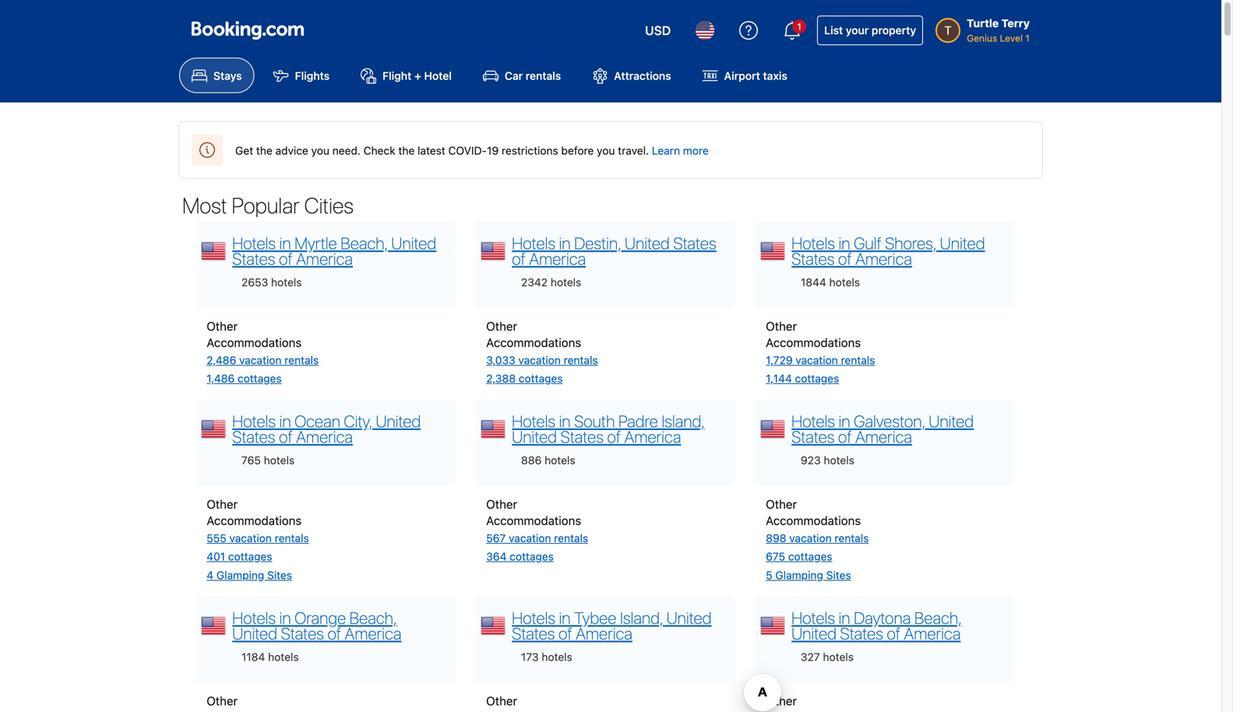 Task type: vqa. For each thing, say whether or not it's contained in the screenshot.
the 'rentals' inside Car Rentals "link"
yes



Task type: describe. For each thing, give the bounding box(es) containing it.
other accommodations for hotels in daytona beach, united states of america
[[766, 694, 861, 712]]

3,033
[[486, 354, 516, 367]]

rentals right the car
[[526, 69, 561, 82]]

america inside hotels in south padre island, united states of america 886 hotels
[[625, 427, 681, 446]]

hotels for hotels in ocean city, united states of america
[[232, 411, 276, 431]]

of for hotels in gulf shores, united states of america
[[839, 249, 852, 268]]

1 button
[[774, 12, 811, 49]]

most
[[182, 192, 227, 218]]

hotels for hotels in ocean city, united states of america
[[264, 454, 295, 467]]

check
[[364, 144, 396, 157]]

4
[[207, 569, 214, 582]]

401
[[207, 550, 225, 563]]

united for hotels in daytona beach, united states of america
[[792, 624, 837, 643]]

united for hotels in ocean city, united states of america
[[376, 411, 421, 431]]

states for hotels in daytona beach, united states of america
[[841, 624, 884, 643]]

hotels for hotels in myrtle beach, united states of america
[[232, 233, 276, 253]]

in for tybee
[[559, 608, 571, 628]]

173
[[521, 651, 539, 663]]

america inside the hotels in galveston, united states of america 923 hotels
[[856, 427, 913, 446]]

vacation for hotels in galveston, united states of america
[[790, 532, 832, 545]]

usd button
[[636, 12, 681, 49]]

in for daytona
[[839, 608, 851, 628]]

states for hotels in orange beach, united states of america
[[281, 624, 324, 643]]

attractions link
[[580, 58, 684, 93]]

car rentals
[[505, 69, 561, 82]]

923
[[801, 454, 821, 467]]

2,388 cottages link
[[486, 372, 563, 385]]

level
[[1000, 33, 1023, 44]]

cottages for hotels in destin, united states of america
[[519, 372, 563, 385]]

555 vacation rentals link
[[207, 532, 309, 545]]

united inside the hotels in galveston, united states of america 923 hotels
[[929, 411, 974, 431]]

list
[[825, 24, 843, 37]]

flights
[[295, 69, 330, 82]]

hotels in myrtle beach, united states of america 2653 hotels
[[232, 233, 437, 289]]

united inside hotels in destin, united states of america 2342 hotels
[[625, 233, 670, 253]]

1184
[[242, 651, 265, 663]]

hotels for hotels in daytona beach, united states of america
[[823, 651, 854, 663]]

ocean
[[295, 411, 341, 431]]

of for hotels in ocean city, united states of america
[[279, 427, 293, 446]]

4 glamping sites link
[[207, 569, 292, 582]]

america for hotels in ocean city, united states of america
[[296, 427, 353, 446]]

in for destin,
[[559, 233, 571, 253]]

19
[[487, 144, 499, 157]]

hotels in south padre island, united states of america 886 hotels
[[512, 411, 705, 467]]

shores,
[[885, 233, 937, 253]]

675
[[766, 550, 786, 563]]

get the advice you need. check the latest covid-19 restrictions before you travel. learn more
[[235, 144, 709, 157]]

in for galveston,
[[839, 411, 851, 431]]

advice
[[276, 144, 308, 157]]

other accommodations 898 vacation rentals 675 cottages 5 glamping sites
[[766, 497, 869, 582]]

of inside hotels in south padre island, united states of america 886 hotels
[[607, 427, 621, 446]]

675 cottages link
[[766, 550, 833, 563]]

hotels in orange beach, united states of america 1184 hotels
[[232, 608, 402, 663]]

america for hotels in tybee island, united states of america
[[576, 624, 633, 643]]

of inside hotels in destin, united states of america 2342 hotels
[[512, 249, 526, 268]]

states inside hotels in south padre island, united states of america 886 hotels
[[561, 427, 604, 446]]

hotels for hotels in gulf shores, united states of america
[[830, 276, 860, 289]]

other accommodations 3,033 vacation rentals 2,388 cottages
[[486, 319, 598, 385]]

hotels in galveston, united states of america link
[[792, 411, 974, 446]]

island, inside hotels in south padre island, united states of america 886 hotels
[[662, 411, 705, 431]]

1,486
[[207, 372, 235, 385]]

of for hotels in daytona beach, united states of america
[[887, 624, 901, 643]]

accommodations for hotels in ocean city, united states of america
[[207, 513, 302, 528]]

america for hotels in orange beach, united states of america
[[345, 624, 402, 643]]

accommodations for hotels in destin, united states of america
[[486, 335, 582, 349]]

padre
[[619, 411, 658, 431]]

airport taxis
[[724, 69, 788, 82]]

states for hotels in tybee island, united states of america
[[512, 624, 555, 643]]

hotels inside hotels in south padre island, united states of america 886 hotels
[[545, 454, 576, 467]]

1 inside button
[[798, 21, 802, 32]]

hotels in gulf shores, united states of america link
[[792, 233, 986, 268]]

accommodations down 173
[[486, 710, 582, 712]]

attractions
[[614, 69, 671, 82]]

5 glamping sites link
[[766, 569, 852, 582]]

popular
[[232, 192, 300, 218]]

in for orange
[[279, 608, 291, 628]]

hotels in tybee island, united states of america 173 hotels
[[512, 608, 712, 663]]

2653
[[242, 276, 268, 289]]

vacation for hotels in ocean city, united states of america
[[230, 532, 272, 545]]

usd
[[645, 23, 671, 38]]

stays
[[214, 69, 242, 82]]

hotels in destin, united states of america link
[[512, 233, 717, 268]]

accommodations for hotels in south padre island, united states of america
[[486, 513, 582, 528]]

886
[[521, 454, 542, 467]]

property
[[872, 24, 917, 37]]

hotels in ocean city, united states of america 765 hotels
[[232, 411, 421, 467]]

america for hotels in daytona beach, united states of america
[[904, 624, 961, 643]]

hotels in myrtle beach, united states of america link
[[232, 233, 437, 268]]

flight
[[383, 69, 412, 82]]

1 inside 'turtle terry genius level 1'
[[1026, 33, 1030, 44]]

list your property link
[[818, 16, 924, 45]]

rentals for hotels in galveston, united states of america
[[835, 532, 869, 545]]

before
[[562, 144, 594, 157]]

hotel
[[424, 69, 452, 82]]

hotels for hotels in tybee island, united states of america
[[542, 651, 573, 663]]

america inside hotels in destin, united states of america 2342 hotels
[[529, 249, 586, 268]]

401 cottages link
[[207, 550, 272, 563]]

other for hotels in gulf shores, united states of america
[[766, 319, 797, 333]]

in for gulf
[[839, 233, 851, 253]]

364
[[486, 550, 507, 563]]

898
[[766, 532, 787, 545]]

myrtle
[[295, 233, 337, 253]]

flight + hotel
[[383, 69, 452, 82]]

of for hotels in orange beach, united states of america
[[328, 624, 341, 643]]

other for hotels in south padre island, united states of america
[[486, 497, 518, 511]]

hotels inside the hotels in galveston, united states of america 923 hotels
[[824, 454, 855, 467]]

vacation for hotels in gulf shores, united states of america
[[796, 354, 838, 367]]

flights link
[[261, 58, 342, 93]]

other for hotels in myrtle beach, united states of america
[[207, 319, 238, 333]]

hotels for hotels in daytona beach, united states of america
[[792, 608, 835, 628]]

1,144
[[766, 372, 792, 385]]

hotels for hotels in myrtle beach, united states of america
[[271, 276, 302, 289]]

hotels in south padre island, united states of america link
[[512, 411, 705, 446]]

glamping for america
[[217, 569, 264, 582]]

list your property
[[825, 24, 917, 37]]

covid-
[[449, 144, 487, 157]]

1 you from the left
[[311, 144, 330, 157]]

stays link
[[179, 58, 255, 93]]

accommodations down 327
[[766, 710, 861, 712]]

glamping for 923
[[776, 569, 824, 582]]

south
[[574, 411, 615, 431]]

united for hotels in myrtle beach, united states of america
[[391, 233, 437, 253]]

accommodations for hotels in galveston, united states of america
[[766, 513, 861, 528]]



Task type: locate. For each thing, give the bounding box(es) containing it.
vacation for hotels in myrtle beach, united states of america
[[239, 354, 282, 367]]

in inside hotels in south padre island, united states of america 886 hotels
[[559, 411, 571, 431]]

the right "get"
[[256, 144, 273, 157]]

vacation up 675 cottages link
[[790, 532, 832, 545]]

in for south
[[559, 411, 571, 431]]

2,388
[[486, 372, 516, 385]]

in inside "hotels in gulf shores, united states of america 1844 hotels"
[[839, 233, 851, 253]]

america for hotels in gulf shores, united states of america
[[856, 249, 913, 268]]

hotels inside hotels in myrtle beach, united states of america 2653 hotels
[[271, 276, 302, 289]]

beach, right myrtle
[[341, 233, 388, 253]]

2 sites from the left
[[827, 569, 852, 582]]

united inside "hotels in gulf shores, united states of america 1844 hotels"
[[940, 233, 986, 253]]

other for hotels in ocean city, united states of america
[[207, 497, 238, 511]]

hotels up '1844'
[[792, 233, 835, 253]]

rentals inside other accommodations 567 vacation rentals 364 cottages
[[554, 532, 589, 545]]

hotels inside the hotels in daytona beach, united states of america 327 hotels
[[792, 608, 835, 628]]

1,144 cottages link
[[766, 372, 840, 385]]

1,729
[[766, 354, 793, 367]]

states inside the hotels in galveston, united states of america 923 hotels
[[792, 427, 835, 446]]

rentals up south
[[564, 354, 598, 367]]

hotels inside the hotels in daytona beach, united states of america 327 hotels
[[823, 651, 854, 663]]

beach, for myrtle
[[341, 233, 388, 253]]

other accommodations down "1184"
[[207, 694, 302, 712]]

2 other accommodations from the left
[[486, 694, 582, 712]]

sites for 923
[[827, 569, 852, 582]]

united inside hotels in myrtle beach, united states of america 2653 hotels
[[391, 233, 437, 253]]

united for hotels in orange beach, united states of america
[[232, 624, 277, 643]]

765
[[242, 454, 261, 467]]

hotels up 923
[[792, 411, 835, 431]]

2 horizontal spatial other accommodations
[[766, 694, 861, 712]]

other accommodations 1,729 vacation rentals 1,144 cottages
[[766, 319, 876, 385]]

0 horizontal spatial 1
[[798, 21, 802, 32]]

island,
[[662, 411, 705, 431], [620, 608, 663, 628]]

other for hotels in destin, united states of america
[[486, 319, 518, 333]]

rentals up "ocean"
[[285, 354, 319, 367]]

travel.
[[618, 144, 649, 157]]

other inside other accommodations 555 vacation rentals 401 cottages 4 glamping sites
[[207, 497, 238, 511]]

accommodations down "1184"
[[207, 710, 302, 712]]

in left destin,
[[559, 233, 571, 253]]

other inside other accommodations 567 vacation rentals 364 cottages
[[486, 497, 518, 511]]

1844
[[801, 276, 827, 289]]

hotels up the 2653 at the left
[[232, 233, 276, 253]]

rentals for hotels in south padre island, united states of america
[[554, 532, 589, 545]]

1 other accommodations from the left
[[207, 694, 302, 712]]

0 vertical spatial 1
[[798, 21, 802, 32]]

2,486 vacation rentals link
[[207, 354, 319, 367]]

other accommodations down 173
[[486, 694, 582, 712]]

1 horizontal spatial sites
[[827, 569, 852, 582]]

2 the from the left
[[399, 144, 415, 157]]

vacation inside other accommodations 1,729 vacation rentals 1,144 cottages
[[796, 354, 838, 367]]

cottages down 3,033 vacation rentals "link"
[[519, 372, 563, 385]]

hotels inside hotels in destin, united states of america 2342 hotels
[[551, 276, 582, 289]]

in left galveston,
[[839, 411, 851, 431]]

the
[[256, 144, 273, 157], [399, 144, 415, 157]]

in inside the hotels in galveston, united states of america 923 hotels
[[839, 411, 851, 431]]

sites for america
[[267, 569, 292, 582]]

in inside hotels in myrtle beach, united states of america 2653 hotels
[[279, 233, 291, 253]]

beach, inside hotels in myrtle beach, united states of america 2653 hotels
[[341, 233, 388, 253]]

cottages inside other accommodations 1,729 vacation rentals 1,144 cottages
[[795, 372, 840, 385]]

island, right padre
[[662, 411, 705, 431]]

hotels right 923
[[824, 454, 855, 467]]

hotels inside hotels in destin, united states of america 2342 hotels
[[512, 233, 556, 253]]

other
[[207, 319, 238, 333], [486, 319, 518, 333], [766, 319, 797, 333], [207, 497, 238, 511], [486, 497, 518, 511], [766, 497, 797, 511], [207, 694, 238, 708], [486, 694, 518, 708], [766, 694, 797, 708]]

hotels up 327
[[792, 608, 835, 628]]

latest
[[418, 144, 446, 157]]

2 you from the left
[[597, 144, 615, 157]]

cottages inside other accommodations 3,033 vacation rentals 2,388 cottages
[[519, 372, 563, 385]]

hotels in galveston, united states of america 923 hotels
[[792, 411, 974, 467]]

0 vertical spatial island,
[[662, 411, 705, 431]]

hotels up 765
[[232, 411, 276, 431]]

of for hotels in tybee island, united states of america
[[559, 624, 572, 643]]

get
[[235, 144, 253, 157]]

rentals for hotels in ocean city, united states of america
[[275, 532, 309, 545]]

states for hotels in gulf shores, united states of america
[[792, 249, 835, 268]]

hotels up 173
[[512, 608, 556, 628]]

hotels
[[232, 233, 276, 253], [512, 233, 556, 253], [792, 233, 835, 253], [232, 411, 276, 431], [512, 411, 556, 431], [792, 411, 835, 431], [232, 608, 276, 628], [512, 608, 556, 628], [792, 608, 835, 628]]

1 horizontal spatial you
[[597, 144, 615, 157]]

of inside hotels in ocean city, united states of america 765 hotels
[[279, 427, 293, 446]]

of inside the hotels in galveston, united states of america 923 hotels
[[839, 427, 852, 446]]

other inside other accommodations 3,033 vacation rentals 2,388 cottages
[[486, 319, 518, 333]]

0 horizontal spatial glamping
[[217, 569, 264, 582]]

rentals inside other accommodations 898 vacation rentals 675 cottages 5 glamping sites
[[835, 532, 869, 545]]

united inside hotels in orange beach, united states of america 1184 hotels
[[232, 624, 277, 643]]

learn
[[652, 144, 680, 157]]

rentals inside other accommodations 1,729 vacation rentals 1,144 cottages
[[841, 354, 876, 367]]

orange
[[295, 608, 346, 628]]

in for ocean
[[279, 411, 291, 431]]

1 sites from the left
[[267, 569, 292, 582]]

cottages down 2,486 vacation rentals link
[[238, 372, 282, 385]]

sites inside other accommodations 555 vacation rentals 401 cottages 4 glamping sites
[[267, 569, 292, 582]]

vacation up 401 cottages link on the left bottom of page
[[230, 532, 272, 545]]

hotels in daytona beach, united states of america 327 hotels
[[792, 608, 963, 663]]

hotels in orange beach, united states of america link
[[232, 608, 402, 643]]

need.
[[333, 144, 361, 157]]

you left need.
[[311, 144, 330, 157]]

hotels inside hotels in myrtle beach, united states of america 2653 hotels
[[232, 233, 276, 253]]

hotels in destin, united states of america 2342 hotels
[[512, 233, 717, 289]]

beach, right daytona
[[915, 608, 963, 628]]

555
[[207, 532, 227, 545]]

states inside hotels in destin, united states of america 2342 hotels
[[674, 233, 717, 253]]

tybee
[[574, 608, 617, 628]]

rentals for hotels in destin, united states of america
[[564, 354, 598, 367]]

hotels right 886
[[545, 454, 576, 467]]

galveston,
[[854, 411, 926, 431]]

you left travel.
[[597, 144, 615, 157]]

vacation up the 1,144 cottages link at the bottom right of page
[[796, 354, 838, 367]]

rentals for hotels in myrtle beach, united states of america
[[285, 354, 319, 367]]

hotels right the 2653 at the left
[[271, 276, 302, 289]]

hotels for hotels in galveston, united states of america
[[792, 411, 835, 431]]

america inside hotels in tybee island, united states of america 173 hotels
[[576, 624, 633, 643]]

hotels for hotels in orange beach, united states of america
[[232, 608, 276, 628]]

hotels up "1184"
[[232, 608, 276, 628]]

sites
[[267, 569, 292, 582], [827, 569, 852, 582]]

in inside hotels in tybee island, united states of america 173 hotels
[[559, 608, 571, 628]]

567
[[486, 532, 506, 545]]

vacation
[[239, 354, 282, 367], [519, 354, 561, 367], [796, 354, 838, 367], [230, 532, 272, 545], [509, 532, 551, 545], [790, 532, 832, 545]]

states inside "hotels in gulf shores, united states of america 1844 hotels"
[[792, 249, 835, 268]]

cottages down the 1,729 vacation rentals link
[[795, 372, 840, 385]]

hotels for hotels in destin, united states of america
[[512, 233, 556, 253]]

0 horizontal spatial other accommodations
[[207, 694, 302, 712]]

sites inside other accommodations 898 vacation rentals 675 cottages 5 glamping sites
[[827, 569, 852, 582]]

accommodations up 3,033 vacation rentals "link"
[[486, 335, 582, 349]]

of inside hotels in tybee island, united states of america 173 hotels
[[559, 624, 572, 643]]

in left south
[[559, 411, 571, 431]]

in inside hotels in destin, united states of america 2342 hotels
[[559, 233, 571, 253]]

1 horizontal spatial other accommodations
[[486, 694, 582, 712]]

accommodations inside other accommodations 3,033 vacation rentals 2,388 cottages
[[486, 335, 582, 349]]

3 other accommodations from the left
[[766, 694, 861, 712]]

cottages for hotels in south padre island, united states of america
[[510, 550, 554, 563]]

vacation inside other accommodations 898 vacation rentals 675 cottages 5 glamping sites
[[790, 532, 832, 545]]

rentals inside other accommodations 3,033 vacation rentals 2,388 cottages
[[564, 354, 598, 367]]

other inside other accommodations 1,729 vacation rentals 1,144 cottages
[[766, 319, 797, 333]]

rentals for hotels in gulf shores, united states of america
[[841, 354, 876, 367]]

other accommodations 567 vacation rentals 364 cottages
[[486, 497, 589, 563]]

cottages for hotels in galveston, united states of america
[[789, 550, 833, 563]]

1,729 vacation rentals link
[[766, 354, 876, 367]]

hotels right "1184"
[[268, 651, 299, 663]]

vacation up 1,486 cottages "link"
[[239, 354, 282, 367]]

in
[[279, 233, 291, 253], [559, 233, 571, 253], [839, 233, 851, 253], [279, 411, 291, 431], [559, 411, 571, 431], [839, 411, 851, 431], [279, 608, 291, 628], [559, 608, 571, 628], [839, 608, 851, 628]]

rentals inside other accommodations 555 vacation rentals 401 cottages 4 glamping sites
[[275, 532, 309, 545]]

airport
[[724, 69, 761, 82]]

car
[[505, 69, 523, 82]]

1 right 'level' at the right top of page
[[1026, 33, 1030, 44]]

cottages inside other accommodations 567 vacation rentals 364 cottages
[[510, 550, 554, 563]]

rentals inside other accommodations 2,486 vacation rentals 1,486 cottages
[[285, 354, 319, 367]]

in left "ocean"
[[279, 411, 291, 431]]

rentals right 567
[[554, 532, 589, 545]]

1 horizontal spatial glamping
[[776, 569, 824, 582]]

in for myrtle
[[279, 233, 291, 253]]

of for hotels in myrtle beach, united states of america
[[279, 249, 293, 268]]

america inside hotels in ocean city, united states of america 765 hotels
[[296, 427, 353, 446]]

hotels inside hotels in tybee island, united states of america 173 hotels
[[542, 651, 573, 663]]

glamping down 401 cottages link on the left bottom of page
[[217, 569, 264, 582]]

cottages for hotels in myrtle beach, united states of america
[[238, 372, 282, 385]]

united inside hotels in south padre island, united states of america 886 hotels
[[512, 427, 557, 446]]

of inside hotels in orange beach, united states of america 1184 hotels
[[328, 624, 341, 643]]

states inside hotels in orange beach, united states of america 1184 hotels
[[281, 624, 324, 643]]

0 horizontal spatial you
[[311, 144, 330, 157]]

other accommodations 2,486 vacation rentals 1,486 cottages
[[207, 319, 319, 385]]

glamping inside other accommodations 898 vacation rentals 675 cottages 5 glamping sites
[[776, 569, 824, 582]]

1 horizontal spatial 1
[[1026, 33, 1030, 44]]

1 the from the left
[[256, 144, 273, 157]]

5
[[766, 569, 773, 582]]

in inside hotels in ocean city, united states of america 765 hotels
[[279, 411, 291, 431]]

airport taxis link
[[690, 58, 800, 93]]

0 horizontal spatial the
[[256, 144, 273, 157]]

vacation inside other accommodations 3,033 vacation rentals 2,388 cottages
[[519, 354, 561, 367]]

beach, for daytona
[[915, 608, 963, 628]]

glamping down 675 cottages link
[[776, 569, 824, 582]]

other accommodations for hotels in orange beach, united states of america
[[207, 694, 302, 712]]

in inside hotels in orange beach, united states of america 1184 hotels
[[279, 608, 291, 628]]

other accommodations 555 vacation rentals 401 cottages 4 glamping sites
[[207, 497, 309, 582]]

united inside hotels in tybee island, united states of america 173 hotels
[[667, 608, 712, 628]]

america for hotels in myrtle beach, united states of america
[[296, 249, 353, 268]]

other accommodations for hotels in tybee island, united states of america
[[486, 694, 582, 712]]

hotels right 765
[[264, 454, 295, 467]]

america inside hotels in myrtle beach, united states of america 2653 hotels
[[296, 249, 353, 268]]

vacation inside other accommodations 555 vacation rentals 401 cottages 4 glamping sites
[[230, 532, 272, 545]]

beach, inside hotels in orange beach, united states of america 1184 hotels
[[350, 608, 397, 628]]

hotels up 2342
[[512, 233, 556, 253]]

your
[[846, 24, 869, 37]]

rentals up 4 glamping sites link
[[275, 532, 309, 545]]

cottages for hotels in gulf shores, united states of america
[[795, 372, 840, 385]]

sites down 898 vacation rentals link at the bottom right
[[827, 569, 852, 582]]

1
[[798, 21, 802, 32], [1026, 33, 1030, 44]]

accommodations inside other accommodations 898 vacation rentals 675 cottages 5 glamping sites
[[766, 513, 861, 528]]

other inside other accommodations 2,486 vacation rentals 1,486 cottages
[[207, 319, 238, 333]]

0 horizontal spatial sites
[[267, 569, 292, 582]]

hotels inside hotels in ocean city, united states of america 765 hotels
[[232, 411, 276, 431]]

hotels for hotels in tybee island, united states of america
[[512, 608, 556, 628]]

accommodations inside other accommodations 1,729 vacation rentals 1,144 cottages
[[766, 335, 861, 349]]

in left gulf
[[839, 233, 851, 253]]

in left myrtle
[[279, 233, 291, 253]]

hotels right 173
[[542, 651, 573, 663]]

cottages up 4 glamping sites link
[[228, 550, 272, 563]]

of inside the hotels in daytona beach, united states of america 327 hotels
[[887, 624, 901, 643]]

united inside the hotels in daytona beach, united states of america 327 hotels
[[792, 624, 837, 643]]

1 vertical spatial island,
[[620, 608, 663, 628]]

2 glamping from the left
[[776, 569, 824, 582]]

turtle
[[967, 17, 999, 30]]

hotels inside hotels in south padre island, united states of america 886 hotels
[[512, 411, 556, 431]]

1 left list
[[798, 21, 802, 32]]

cottages down 567 vacation rentals link
[[510, 550, 554, 563]]

vacation for hotels in destin, united states of america
[[519, 354, 561, 367]]

rentals up 5 glamping sites link
[[835, 532, 869, 545]]

hotels right 327
[[823, 651, 854, 663]]

states for hotels in ocean city, united states of america
[[232, 427, 275, 446]]

united inside hotels in ocean city, united states of america 765 hotels
[[376, 411, 421, 431]]

hotels inside hotels in ocean city, united states of america 765 hotels
[[264, 454, 295, 467]]

accommodations inside other accommodations 567 vacation rentals 364 cottages
[[486, 513, 582, 528]]

vacation up 2,388 cottages link
[[519, 354, 561, 367]]

accommodations up 555 vacation rentals link
[[207, 513, 302, 528]]

rentals up galveston,
[[841, 354, 876, 367]]

cottages for hotels in ocean city, united states of america
[[228, 550, 272, 563]]

hotels for hotels in orange beach, united states of america
[[268, 651, 299, 663]]

hotels right 2342
[[551, 276, 582, 289]]

cottages inside other accommodations 555 vacation rentals 401 cottages 4 glamping sites
[[228, 550, 272, 563]]

genius
[[967, 33, 998, 44]]

1,486 cottages link
[[207, 372, 282, 385]]

cottages up 5 glamping sites link
[[789, 550, 833, 563]]

cottages inside other accommodations 898 vacation rentals 675 cottages 5 glamping sites
[[789, 550, 833, 563]]

island, right the tybee
[[620, 608, 663, 628]]

accommodations inside other accommodations 2,486 vacation rentals 1,486 cottages
[[207, 335, 302, 349]]

hotels in daytona beach, united states of america link
[[792, 608, 963, 643]]

hotels inside the hotels in galveston, united states of america 923 hotels
[[792, 411, 835, 431]]

1 horizontal spatial the
[[399, 144, 415, 157]]

vacation up 364 cottages link
[[509, 532, 551, 545]]

accommodations for hotels in gulf shores, united states of america
[[766, 335, 861, 349]]

hotels inside hotels in tybee island, united states of america 173 hotels
[[512, 608, 556, 628]]

hotels inside hotels in orange beach, united states of america 1184 hotels
[[268, 651, 299, 663]]

hotels for hotels in south padre island, united states of america
[[512, 411, 556, 431]]

2342
[[521, 276, 548, 289]]

hotels for hotels in gulf shores, united states of america
[[792, 233, 835, 253]]

terry
[[1002, 17, 1030, 30]]

other accommodations
[[207, 694, 302, 712], [486, 694, 582, 712], [766, 694, 861, 712]]

accommodations up the 1,729 vacation rentals link
[[766, 335, 861, 349]]

hotels inside "hotels in gulf shores, united states of america 1844 hotels"
[[830, 276, 860, 289]]

united for hotels in gulf shores, united states of america
[[940, 233, 986, 253]]

hotels inside hotels in orange beach, united states of america 1184 hotels
[[232, 608, 276, 628]]

hotels inside "hotels in gulf shores, united states of america 1844 hotels"
[[792, 233, 835, 253]]

states inside the hotels in daytona beach, united states of america 327 hotels
[[841, 624, 884, 643]]

the left latest
[[399, 144, 415, 157]]

hotels up 886
[[512, 411, 556, 431]]

accommodations for hotels in myrtle beach, united states of america
[[207, 335, 302, 349]]

restrictions
[[502, 144, 559, 157]]

flight + hotel link
[[348, 58, 464, 93]]

of inside hotels in myrtle beach, united states of america 2653 hotels
[[279, 249, 293, 268]]

states inside hotels in myrtle beach, united states of america 2653 hotels
[[232, 249, 275, 268]]

other for hotels in galveston, united states of america
[[766, 497, 797, 511]]

hotels in ocean city, united states of america link
[[232, 411, 421, 446]]

most popular cities
[[182, 192, 354, 218]]

in left the orange
[[279, 608, 291, 628]]

hotels right '1844'
[[830, 276, 860, 289]]

2,486
[[207, 354, 236, 367]]

in left daytona
[[839, 608, 851, 628]]

beach, for orange
[[350, 608, 397, 628]]

+
[[415, 69, 421, 82]]

1 glamping from the left
[[217, 569, 264, 582]]

other inside other accommodations 898 vacation rentals 675 cottages 5 glamping sites
[[766, 497, 797, 511]]

states for hotels in myrtle beach, united states of america
[[232, 249, 275, 268]]

destin,
[[574, 233, 621, 253]]

united for hotels in tybee island, united states of america
[[667, 608, 712, 628]]

states inside hotels in ocean city, united states of america 765 hotels
[[232, 427, 275, 446]]

vacation inside other accommodations 2,486 vacation rentals 1,486 cottages
[[239, 354, 282, 367]]

of inside "hotels in gulf shores, united states of america 1844 hotels"
[[839, 249, 852, 268]]

states
[[674, 233, 717, 253], [232, 249, 275, 268], [792, 249, 835, 268], [232, 427, 275, 446], [561, 427, 604, 446], [792, 427, 835, 446], [281, 624, 324, 643], [512, 624, 555, 643], [841, 624, 884, 643]]

beach, right the orange
[[350, 608, 397, 628]]

567 vacation rentals link
[[486, 532, 589, 545]]

hotels in gulf shores, united states of america 1844 hotels
[[792, 233, 986, 289]]

america inside the hotels in daytona beach, united states of america 327 hotels
[[904, 624, 961, 643]]

vacation for hotels in south padre island, united states of america
[[509, 532, 551, 545]]

more
[[683, 144, 709, 157]]

cottages inside other accommodations 2,486 vacation rentals 1,486 cottages
[[238, 372, 282, 385]]

island, inside hotels in tybee island, united states of america 173 hotels
[[620, 608, 663, 628]]

327
[[801, 651, 820, 663]]

1 vertical spatial 1
[[1026, 33, 1030, 44]]

car rentals link
[[471, 58, 574, 93]]

in inside the hotels in daytona beach, united states of america 327 hotels
[[839, 608, 851, 628]]

vacation inside other accommodations 567 vacation rentals 364 cottages
[[509, 532, 551, 545]]

sites down 555 vacation rentals link
[[267, 569, 292, 582]]

glamping inside other accommodations 555 vacation rentals 401 cottages 4 glamping sites
[[217, 569, 264, 582]]

booking.com online hotel reservations image
[[192, 21, 304, 40]]

beach,
[[341, 233, 388, 253], [350, 608, 397, 628], [915, 608, 963, 628]]

america inside hotels in orange beach, united states of america 1184 hotels
[[345, 624, 402, 643]]

898 vacation rentals link
[[766, 532, 869, 545]]

accommodations up 2,486 vacation rentals link
[[207, 335, 302, 349]]

beach, inside the hotels in daytona beach, united states of america 327 hotels
[[915, 608, 963, 628]]

you
[[311, 144, 330, 157], [597, 144, 615, 157]]

of
[[279, 249, 293, 268], [512, 249, 526, 268], [839, 249, 852, 268], [279, 427, 293, 446], [607, 427, 621, 446], [839, 427, 852, 446], [328, 624, 341, 643], [559, 624, 572, 643], [887, 624, 901, 643]]

in left the tybee
[[559, 608, 571, 628]]

accommodations up 898 vacation rentals link at the bottom right
[[766, 513, 861, 528]]

daytona
[[854, 608, 911, 628]]

accommodations up 567 vacation rentals link
[[486, 513, 582, 528]]

taxis
[[763, 69, 788, 82]]

america inside "hotels in gulf shores, united states of america 1844 hotels"
[[856, 249, 913, 268]]

other accommodations down 327
[[766, 694, 861, 712]]

gulf
[[854, 233, 882, 253]]



